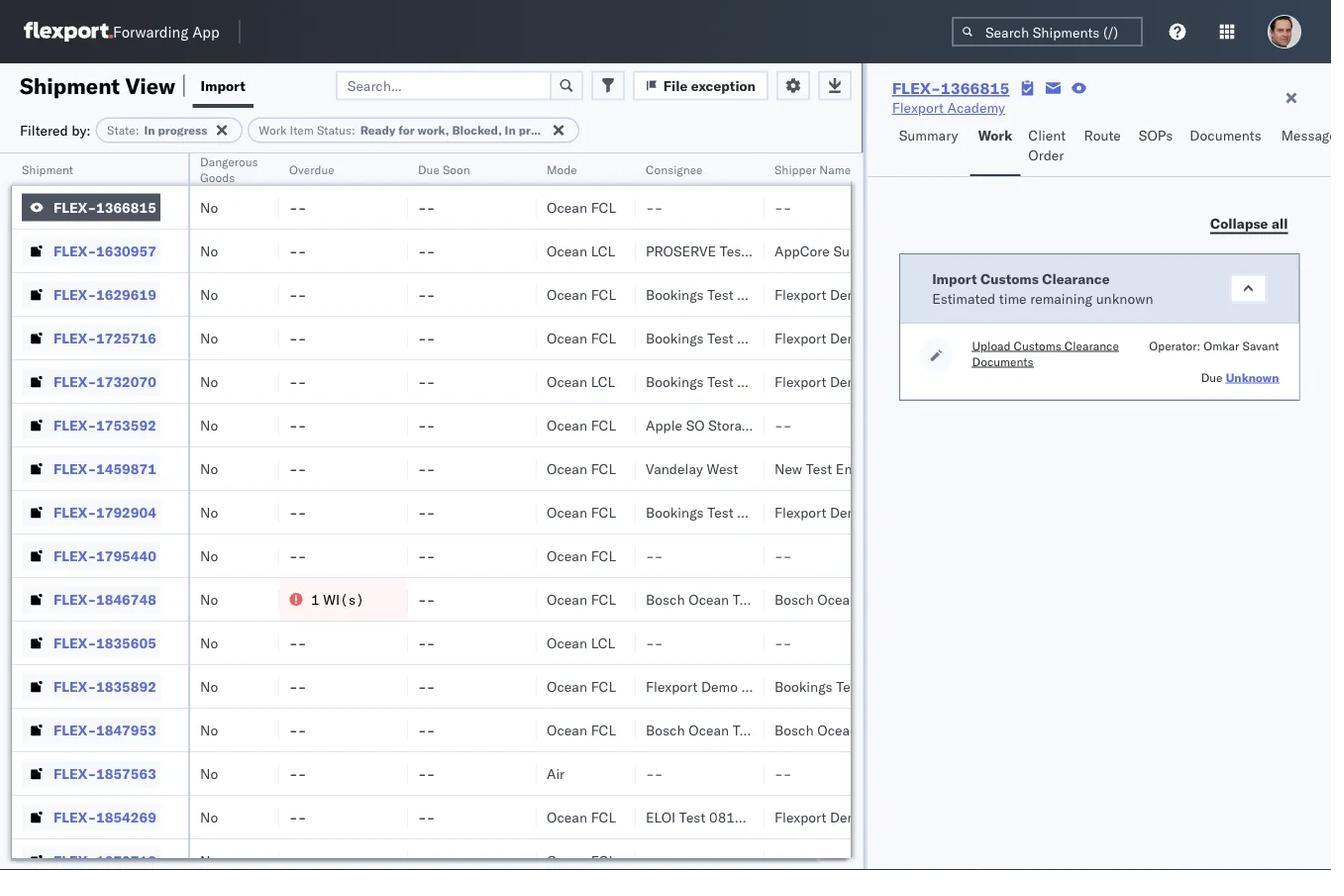 Task type: vqa. For each thing, say whether or not it's contained in the screenshot.


Task type: locate. For each thing, give the bounding box(es) containing it.
mode
[[547, 162, 577, 177]]

1 horizontal spatial 1366815
[[941, 78, 1010, 98]]

ocean for 1835605
[[547, 634, 587, 652]]

clearance inside "upload customs clearance documents"
[[1064, 338, 1119, 353]]

flex-1366815 inside button
[[53, 199, 156, 216]]

import for import customs clearance estimated time remaining unknown
[[932, 270, 977, 287]]

1 lcl from the top
[[591, 242, 615, 259]]

11 no from the top
[[200, 634, 218, 652]]

flexport academy
[[892, 99, 1005, 116]]

2
[[876, 460, 885, 477]]

flex- down flex-1846748 button
[[53, 634, 96, 652]]

shipper for flex-1629619
[[870, 286, 919, 303]]

flex- for flex-1725716 button
[[53, 329, 96, 347]]

ocean fcl for flex-1795440
[[547, 547, 616, 565]]

in right state
[[144, 123, 155, 138]]

1 progress from the left
[[158, 123, 207, 138]]

fcl for flex-1366815
[[591, 199, 616, 216]]

14 no from the top
[[200, 765, 218, 782]]

shipment inside button
[[22, 162, 73, 177]]

work down academy on the right
[[978, 127, 1013, 144]]

message
[[1281, 127, 1331, 144]]

1 vertical spatial 1366815
[[96, 199, 156, 216]]

2 fcl from the top
[[591, 286, 616, 303]]

: down view
[[135, 123, 139, 138]]

documents right "sops" at right top
[[1190, 127, 1261, 144]]

flex- for flex-1854269 button
[[53, 809, 96, 826]]

clearance for upload customs clearance documents
[[1064, 338, 1119, 353]]

6 fcl from the top
[[591, 504, 616, 521]]

1 horizontal spatial documents
[[1190, 127, 1261, 144]]

vandelay
[[646, 460, 703, 477]]

shipment
[[20, 72, 120, 99], [22, 162, 73, 177]]

1 fcl from the top
[[591, 199, 616, 216]]

demo
[[830, 286, 867, 303], [830, 329, 867, 347], [830, 373, 867, 390], [830, 504, 867, 521], [701, 678, 738, 695], [830, 809, 867, 826]]

0 horizontal spatial 1366815
[[96, 199, 156, 216]]

shipment down filtered
[[22, 162, 73, 177]]

6 ocean fcl from the top
[[547, 504, 616, 521]]

1 horizontal spatial due
[[1201, 370, 1222, 385]]

shipper inside shipper name button
[[775, 162, 816, 177]]

documents inside "upload customs clearance documents"
[[972, 354, 1033, 369]]

no for flex-1792904
[[200, 504, 218, 521]]

1 vertical spatial flex-1366815
[[53, 199, 156, 216]]

storage
[[708, 416, 756, 434]]

shipper for flex-1792904
[[870, 504, 919, 521]]

flex-1630957
[[53, 242, 156, 259]]

ocean fcl for flex-1835892
[[547, 678, 616, 695]]

0 horizontal spatial due
[[418, 162, 440, 177]]

state
[[107, 123, 135, 138]]

1459871
[[96, 460, 156, 477]]

customs inside import customs clearance estimated time remaining unknown
[[980, 270, 1038, 287]]

flexport demo shipper co.
[[775, 286, 942, 303], [775, 329, 942, 347], [775, 373, 942, 390], [775, 504, 942, 521], [646, 678, 813, 695], [775, 809, 942, 826]]

1 horizontal spatial :
[[352, 123, 355, 138]]

co. for flex-1792904
[[923, 504, 942, 521]]

flex- down flex-1792904 button
[[53, 547, 96, 565]]

5 no from the top
[[200, 373, 218, 390]]

fcl for flex-1459871
[[591, 460, 616, 477]]

flex- down the flex-1835605 button
[[53, 678, 96, 695]]

0 horizontal spatial :
[[135, 123, 139, 138]]

1 horizontal spatial in
[[505, 123, 516, 138]]

in right "blocked,"
[[505, 123, 516, 138]]

ocean for 1792904
[[547, 504, 587, 521]]

9 ocean fcl from the top
[[547, 678, 616, 695]]

bosch ocean test
[[646, 591, 759, 608], [775, 591, 888, 608], [646, 722, 759, 739], [775, 722, 888, 739]]

order
[[1028, 147, 1064, 164]]

documents
[[1190, 127, 1261, 144], [972, 354, 1033, 369]]

3 no from the top
[[200, 286, 218, 303]]

by:
[[72, 121, 91, 139]]

1732070
[[96, 373, 156, 390]]

0 horizontal spatial work
[[259, 123, 287, 138]]

8 fcl from the top
[[591, 591, 616, 608]]

2 ocean fcl from the top
[[547, 286, 616, 303]]

ocean fcl for flex-1847953
[[547, 722, 616, 739]]

operator: omkar savant
[[1149, 338, 1279, 353]]

5 ocean fcl from the top
[[547, 460, 616, 477]]

1366815 up 1630957 on the left of page
[[96, 199, 156, 216]]

import inside import customs clearance estimated time remaining unknown
[[932, 270, 977, 287]]

1 vertical spatial documents
[[972, 354, 1033, 369]]

11 ocean fcl from the top
[[547, 809, 616, 826]]

flex-1725716
[[53, 329, 156, 347]]

flex-1366815 down shipment button
[[53, 199, 156, 216]]

blocked,
[[452, 123, 502, 138]]

consignee
[[646, 162, 703, 177], [737, 286, 804, 303], [737, 329, 804, 347], [737, 373, 804, 390], [737, 504, 804, 521], [866, 678, 932, 695]]

2 vertical spatial lcl
[[591, 634, 615, 652]]

appcore
[[775, 242, 830, 259]]

ocean for 1732070
[[547, 373, 587, 390]]

flex- down flex-1847953 "button"
[[53, 765, 96, 782]]

6 resize handle column header from the left
[[741, 154, 765, 871]]

flexport for flex-1732070
[[775, 373, 826, 390]]

flex-1366815 button
[[22, 194, 160, 221]]

6 no from the top
[[200, 416, 218, 434]]

sops
[[1139, 127, 1173, 144]]

ocean fcl for flex-1629619
[[547, 286, 616, 303]]

11 fcl from the top
[[591, 809, 616, 826]]

1
[[311, 591, 320, 608]]

fcl for flex-1846748
[[591, 591, 616, 608]]

1 vertical spatial ocean lcl
[[547, 373, 615, 390]]

clearance inside import customs clearance estimated time remaining unknown
[[1042, 270, 1109, 287]]

flex- down flex-1795440 "button"
[[53, 591, 96, 608]]

customs
[[980, 270, 1038, 287], [1013, 338, 1061, 353]]

3 ocean lcl from the top
[[547, 634, 615, 652]]

progress down view
[[158, 123, 207, 138]]

flex- down flex-1753592 button
[[53, 460, 96, 477]]

new test entity 2
[[775, 460, 885, 477]]

1 vertical spatial clearance
[[1064, 338, 1119, 353]]

flex-1835605
[[53, 634, 156, 652]]

filtered by:
[[20, 121, 91, 139]]

9 fcl from the top
[[591, 678, 616, 695]]

resize handle column header
[[164, 154, 188, 871], [256, 154, 279, 871], [384, 154, 408, 871], [513, 154, 537, 871], [612, 154, 636, 871], [741, 154, 765, 871]]

1 vertical spatial lcl
[[591, 373, 615, 390]]

1 ocean lcl from the top
[[547, 242, 615, 259]]

5 fcl from the top
[[591, 460, 616, 477]]

15 no from the top
[[200, 809, 218, 826]]

no for flex-1753592
[[200, 416, 218, 434]]

flex- down flex-1459871 button
[[53, 504, 96, 521]]

1 resize handle column header from the left
[[164, 154, 188, 871]]

no for flex-1835892
[[200, 678, 218, 695]]

import inside button
[[201, 77, 245, 94]]

2 resize handle column header from the left
[[256, 154, 279, 871]]

1 vertical spatial due
[[1201, 370, 1222, 385]]

flexport demo shipper co. for 1792904
[[775, 504, 942, 521]]

(do
[[760, 416, 789, 434]]

bookings test consignee for flex-1732070
[[646, 373, 804, 390]]

2 ocean lcl from the top
[[547, 373, 615, 390]]

flex-
[[892, 78, 941, 98], [53, 199, 96, 216], [53, 242, 96, 259], [53, 286, 96, 303], [53, 329, 96, 347], [53, 373, 96, 390], [53, 416, 96, 434], [53, 460, 96, 477], [53, 504, 96, 521], [53, 547, 96, 565], [53, 591, 96, 608], [53, 634, 96, 652], [53, 678, 96, 695], [53, 722, 96, 739], [53, 765, 96, 782], [53, 809, 96, 826], [53, 852, 96, 870]]

2 vertical spatial ocean lcl
[[547, 634, 615, 652]]

demo for 1725716
[[830, 329, 867, 347]]

wi(s)
[[323, 591, 364, 608]]

: left ready
[[352, 123, 355, 138]]

import up the estimated
[[932, 270, 977, 287]]

flex-1630957 button
[[22, 237, 160, 265]]

flex-1854269
[[53, 809, 156, 826]]

1 vertical spatial import
[[932, 270, 977, 287]]

flex- down flex-1732070 button at the left top
[[53, 416, 96, 434]]

0 vertical spatial ocean lcl
[[547, 242, 615, 259]]

work for work
[[978, 127, 1013, 144]]

consignee for flex-1732070
[[737, 373, 804, 390]]

upload
[[972, 338, 1010, 353]]

flex-1459871
[[53, 460, 156, 477]]

0 vertical spatial lcl
[[591, 242, 615, 259]]

1 vertical spatial shipment
[[22, 162, 73, 177]]

4 resize handle column header from the left
[[513, 154, 537, 871]]

consignee for flex-1725716
[[737, 329, 804, 347]]

consignee inside consignee button
[[646, 162, 703, 177]]

demo for 1792904
[[830, 504, 867, 521]]

10 ocean fcl from the top
[[547, 722, 616, 739]]

10 no from the top
[[200, 591, 218, 608]]

shipment up by:
[[20, 72, 120, 99]]

8 no from the top
[[200, 504, 218, 521]]

1 horizontal spatial flex-1366815
[[892, 78, 1010, 98]]

flex- down flex-1835892 button
[[53, 722, 96, 739]]

3 lcl from the top
[[591, 634, 615, 652]]

flex-1366815 up flexport academy
[[892, 78, 1010, 98]]

dangerous
[[200, 154, 258, 169]]

2 : from the left
[[352, 123, 355, 138]]

flexport
[[892, 99, 944, 116], [775, 286, 826, 303], [775, 329, 826, 347], [775, 373, 826, 390], [775, 504, 826, 521], [646, 678, 698, 695], [775, 809, 826, 826]]

flex- down flex-1366815 button
[[53, 242, 96, 259]]

0 vertical spatial shipment
[[20, 72, 120, 99]]

flex- down flex-1725716 button
[[53, 373, 96, 390]]

estimated
[[932, 290, 995, 307]]

1 horizontal spatial work
[[978, 127, 1013, 144]]

flex- for flex-1795440 "button"
[[53, 547, 96, 565]]

clearance down remaining
[[1064, 338, 1119, 353]]

exception
[[691, 77, 756, 94]]

flex-1835605 button
[[22, 629, 160, 657]]

overdue
[[289, 162, 334, 177]]

12 ocean fcl from the top
[[547, 852, 616, 870]]

12 fcl from the top
[[591, 852, 616, 870]]

1366815 up academy on the right
[[941, 78, 1010, 98]]

0 horizontal spatial flex-1366815
[[53, 199, 156, 216]]

1 no from the top
[[200, 199, 218, 216]]

4 fcl from the top
[[591, 416, 616, 434]]

flex-1846748
[[53, 591, 156, 608]]

lcl
[[591, 242, 615, 259], [591, 373, 615, 390], [591, 634, 615, 652]]

work left item
[[259, 123, 287, 138]]

ocean
[[547, 199, 587, 216], [547, 242, 587, 259], [547, 286, 587, 303], [547, 329, 587, 347], [547, 373, 587, 390], [547, 416, 587, 434], [547, 460, 587, 477], [547, 504, 587, 521], [547, 547, 587, 565], [547, 591, 587, 608], [689, 591, 729, 608], [817, 591, 858, 608], [547, 634, 587, 652], [547, 678, 587, 695], [547, 722, 587, 739], [689, 722, 729, 739], [817, 722, 858, 739], [547, 809, 587, 826], [547, 852, 587, 870]]

12 no from the top
[[200, 678, 218, 695]]

west
[[707, 460, 738, 477]]

flex- up flex-1872713 button
[[53, 809, 96, 826]]

0 horizontal spatial in
[[144, 123, 155, 138]]

1 horizontal spatial import
[[932, 270, 977, 287]]

due unknown
[[1201, 370, 1279, 385]]

due left soon
[[418, 162, 440, 177]]

7 fcl from the top
[[591, 547, 616, 565]]

0 vertical spatial clearance
[[1042, 270, 1109, 287]]

lcl for bookings
[[591, 373, 615, 390]]

ocean fcl for flex-1854269
[[547, 809, 616, 826]]

:
[[135, 123, 139, 138], [352, 123, 355, 138]]

0 vertical spatial documents
[[1190, 127, 1261, 144]]

0 horizontal spatial progress
[[158, 123, 207, 138]]

due for due unknown
[[1201, 370, 1222, 385]]

4 ocean fcl from the top
[[547, 416, 616, 434]]

0 vertical spatial due
[[418, 162, 440, 177]]

fcl for flex-1753592
[[591, 416, 616, 434]]

1 ocean fcl from the top
[[547, 199, 616, 216]]

flexport demo shipper co. for 1732070
[[775, 373, 942, 390]]

flexport for flex-1854269
[[775, 809, 826, 826]]

3 ocean fcl from the top
[[547, 329, 616, 347]]

flex- down flex-1854269 button
[[53, 852, 96, 870]]

work
[[259, 123, 287, 138], [978, 127, 1013, 144]]

1846748
[[96, 591, 156, 608]]

flex- down shipment button
[[53, 199, 96, 216]]

flex- for flex-1630957 button
[[53, 242, 96, 259]]

no
[[200, 199, 218, 216], [200, 242, 218, 259], [200, 286, 218, 303], [200, 329, 218, 347], [200, 373, 218, 390], [200, 416, 218, 434], [200, 460, 218, 477], [200, 504, 218, 521], [200, 547, 218, 565], [200, 591, 218, 608], [200, 634, 218, 652], [200, 678, 218, 695], [200, 722, 218, 739], [200, 765, 218, 782], [200, 809, 218, 826], [200, 852, 218, 870]]

ocean for 1459871
[[547, 460, 587, 477]]

ocean fcl for flex-1753592
[[547, 416, 616, 434]]

ocean fcl for flex-1792904
[[547, 504, 616, 521]]

documents down upload
[[972, 354, 1033, 369]]

operator:
[[1149, 338, 1200, 353]]

ocean fcl
[[547, 199, 616, 216], [547, 286, 616, 303], [547, 329, 616, 347], [547, 416, 616, 434], [547, 460, 616, 477], [547, 504, 616, 521], [547, 547, 616, 565], [547, 591, 616, 608], [547, 678, 616, 695], [547, 722, 616, 739], [547, 809, 616, 826], [547, 852, 616, 870]]

clearance up remaining
[[1042, 270, 1109, 287]]

due down operator: omkar savant
[[1201, 370, 1222, 385]]

co. for flex-1725716
[[923, 329, 942, 347]]

work inside "button"
[[978, 127, 1013, 144]]

0 vertical spatial import
[[201, 77, 245, 94]]

fcl for flex-1792904
[[591, 504, 616, 521]]

demo for 1629619
[[830, 286, 867, 303]]

new
[[775, 460, 802, 477]]

lcl for -
[[591, 634, 615, 652]]

flex- down flex-1630957 button
[[53, 286, 96, 303]]

0 horizontal spatial documents
[[972, 354, 1033, 369]]

bookings test consignee for flex-1629619
[[646, 286, 804, 303]]

5 resize handle column header from the left
[[612, 154, 636, 871]]

flex-1629619 button
[[22, 281, 160, 309]]

13 no from the top
[[200, 722, 218, 739]]

0 vertical spatial customs
[[980, 270, 1038, 287]]

7 no from the top
[[200, 460, 218, 477]]

customs right upload
[[1013, 338, 1061, 353]]

progress up mode on the top left
[[519, 123, 568, 138]]

2 lcl from the top
[[591, 373, 615, 390]]

3 resize handle column header from the left
[[384, 154, 408, 871]]

demo for 1732070
[[830, 373, 867, 390]]

import down app
[[201, 77, 245, 94]]

unknown
[[1096, 290, 1153, 307]]

1 horizontal spatial progress
[[519, 123, 568, 138]]

2 no from the top
[[200, 242, 218, 259]]

so
[[686, 416, 705, 434]]

item
[[290, 123, 314, 138]]

flex- for flex-1459871 button
[[53, 460, 96, 477]]

2 in from the left
[[505, 123, 516, 138]]

0 horizontal spatial import
[[201, 77, 245, 94]]

fcl for flex-1847953
[[591, 722, 616, 739]]

3 fcl from the top
[[591, 329, 616, 347]]

shipper
[[775, 162, 816, 177], [870, 286, 919, 303], [870, 329, 919, 347], [870, 373, 919, 390], [870, 504, 919, 521], [742, 678, 790, 695], [870, 809, 919, 826]]

1629619
[[96, 286, 156, 303]]

ocean for 1847953
[[547, 722, 587, 739]]

8 ocean fcl from the top
[[547, 591, 616, 608]]

savant
[[1242, 338, 1279, 353]]

customs inside "upload customs clearance documents"
[[1013, 338, 1061, 353]]

ocean fcl for flex-1459871
[[547, 460, 616, 477]]

collapse all
[[1210, 214, 1288, 232]]

7 ocean fcl from the top
[[547, 547, 616, 565]]

1 vertical spatial customs
[[1013, 338, 1061, 353]]

shipper for flex-1725716
[[870, 329, 919, 347]]

10 fcl from the top
[[591, 722, 616, 739]]

flex- down flex-1629619 button
[[53, 329, 96, 347]]

flexport demo shipper co. for 1854269
[[775, 809, 942, 826]]

academy
[[947, 99, 1005, 116]]

clearance
[[1042, 270, 1109, 287], [1064, 338, 1119, 353]]

--
[[289, 199, 306, 216], [418, 199, 435, 216], [646, 199, 663, 216], [775, 199, 792, 216], [289, 242, 306, 259], [418, 242, 435, 259], [289, 286, 306, 303], [418, 286, 435, 303], [289, 329, 306, 347], [418, 329, 435, 347], [289, 373, 306, 390], [418, 373, 435, 390], [289, 416, 306, 434], [418, 416, 435, 434], [775, 416, 792, 434], [289, 460, 306, 477], [418, 460, 435, 477], [289, 504, 306, 521], [418, 504, 435, 521], [289, 547, 306, 565], [418, 547, 435, 565], [646, 547, 663, 565], [775, 547, 792, 565], [418, 591, 435, 608], [289, 634, 306, 652], [418, 634, 435, 652], [646, 634, 663, 652], [775, 634, 792, 652], [289, 678, 306, 695], [418, 678, 435, 695], [289, 722, 306, 739], [418, 722, 435, 739], [289, 765, 306, 782], [418, 765, 435, 782], [646, 765, 663, 782], [775, 765, 792, 782], [289, 809, 306, 826], [418, 809, 435, 826], [289, 852, 306, 870], [418, 852, 435, 870], [646, 852, 663, 870], [775, 852, 792, 870]]

9 no from the top
[[200, 547, 218, 565]]

status
[[317, 123, 352, 138]]

upload customs clearance documents button
[[972, 338, 1149, 369]]

state : in progress
[[107, 123, 207, 138]]

upload customs clearance documents
[[972, 338, 1119, 369]]

16 no from the top
[[200, 852, 218, 870]]

all
[[1271, 214, 1288, 232]]

flex-1872713
[[53, 852, 156, 870]]

flexport demo shipper co. for 1725716
[[775, 329, 942, 347]]

4 no from the top
[[200, 329, 218, 347]]

shipper name
[[775, 162, 851, 177]]

customs up time
[[980, 270, 1038, 287]]

flex- for flex-1366815 button
[[53, 199, 96, 216]]

no for flex-1795440
[[200, 547, 218, 565]]

bookings
[[646, 286, 704, 303], [646, 329, 704, 347], [646, 373, 704, 390], [646, 504, 704, 521], [775, 678, 833, 695]]



Task type: describe. For each thing, give the bounding box(es) containing it.
due soon
[[418, 162, 470, 177]]

customs for estimated
[[980, 270, 1038, 287]]

1854269
[[96, 809, 156, 826]]

ocean lcl for --
[[547, 634, 615, 652]]

no for flex-1847953
[[200, 722, 218, 739]]

work button
[[970, 118, 1020, 176]]

1 wi(s)
[[311, 591, 364, 608]]

no for flex-1459871
[[200, 460, 218, 477]]

081801
[[709, 809, 761, 826]]

no for flex-1732070
[[200, 373, 218, 390]]

bookings test consignee for flex-1725716
[[646, 329, 804, 347]]

flex-1854269 button
[[22, 804, 160, 831]]

flex- for the flex-1857563 button
[[53, 765, 96, 782]]

flexport academy link
[[892, 98, 1005, 118]]

flex-1753592
[[53, 416, 156, 434]]

1 : from the left
[[135, 123, 139, 138]]

appcore supply ltd
[[775, 242, 900, 259]]

account
[[750, 242, 802, 259]]

bookings for flex-1725716
[[646, 329, 704, 347]]

eloi test 081801
[[646, 809, 761, 826]]

ocean for 1795440
[[547, 547, 587, 565]]

file
[[663, 77, 688, 94]]

ocean for 1872713
[[547, 852, 587, 870]]

ocean for 1725716
[[547, 329, 587, 347]]

shipper for flex-1854269
[[870, 809, 919, 826]]

route button
[[1076, 118, 1131, 176]]

supply
[[833, 242, 876, 259]]

flex-1872713 button
[[22, 847, 160, 871]]

fcl for flex-1872713
[[591, 852, 616, 870]]

flex-1857563
[[53, 765, 156, 782]]

0 vertical spatial 1366815
[[941, 78, 1010, 98]]

forwarding app
[[113, 22, 220, 41]]

Search... text field
[[336, 71, 551, 101]]

apple
[[646, 416, 682, 434]]

file exception
[[663, 77, 756, 94]]

ocean for 1630957
[[547, 242, 587, 259]]

1753592
[[96, 416, 156, 434]]

flex-1835892 button
[[22, 673, 160, 701]]

flexport demo shipper co. for 1629619
[[775, 286, 942, 303]]

ocean fcl for flex-1366815
[[547, 199, 616, 216]]

0 vertical spatial flex-1366815
[[892, 78, 1010, 98]]

proserve
[[646, 242, 716, 259]]

consignee button
[[636, 157, 745, 177]]

co. for flex-1732070
[[923, 373, 942, 390]]

ocean fcl for flex-1872713
[[547, 852, 616, 870]]

1366815 inside button
[[96, 199, 156, 216]]

1630957
[[96, 242, 156, 259]]

flex- for flex-1629619 button
[[53, 286, 96, 303]]

no for flex-1835605
[[200, 634, 218, 652]]

unknown
[[1225, 370, 1279, 385]]

resize handle column header for mode
[[612, 154, 636, 871]]

no for flex-1725716
[[200, 329, 218, 347]]

ocean for 1854269
[[547, 809, 587, 826]]

shipment view
[[20, 72, 175, 99]]

flex- for flex-1846748 button
[[53, 591, 96, 608]]

clearance for import customs clearance estimated time remaining unknown
[[1042, 270, 1109, 287]]

app
[[192, 22, 220, 41]]

flex- for flex-1753592 button
[[53, 416, 96, 434]]

Search Shipments (/) text field
[[952, 17, 1143, 47]]

omkar
[[1203, 338, 1239, 353]]

route
[[1084, 127, 1121, 144]]

client
[[1028, 127, 1066, 144]]

import button
[[193, 63, 253, 108]]

flex- for flex-1732070 button at the left top
[[53, 373, 96, 390]]

1725716
[[96, 329, 156, 347]]

client order button
[[1020, 118, 1076, 176]]

time
[[999, 290, 1026, 307]]

consignee for flex-1792904
[[737, 504, 804, 521]]

flex-1732070
[[53, 373, 156, 390]]

fcl for flex-1725716
[[591, 329, 616, 347]]

co. for flex-1629619
[[923, 286, 942, 303]]

fcl for flex-1795440
[[591, 547, 616, 565]]

no for flex-1854269
[[200, 809, 218, 826]]

flex- for the flex-1835605 button
[[53, 634, 96, 652]]

summary button
[[891, 118, 970, 176]]

flex- up flexport academy
[[892, 78, 941, 98]]

consignee for flex-1629619
[[737, 286, 804, 303]]

eloi
[[646, 809, 676, 826]]

sops button
[[1131, 118, 1182, 176]]

dangerous goods
[[200, 154, 258, 185]]

not
[[792, 416, 820, 434]]

resize handle column header for shipment
[[164, 154, 188, 871]]

no for flex-1857563
[[200, 765, 218, 782]]

flex- for flex-1847953 "button"
[[53, 722, 96, 739]]

work for work item status : ready for work, blocked, in progress
[[259, 123, 287, 138]]

co. for flex-1854269
[[923, 809, 942, 826]]

flex-1847953 button
[[22, 717, 160, 744]]

resize handle column header for consignee
[[741, 154, 765, 871]]

flex-1846748 button
[[22, 586, 160, 614]]

customs for documents
[[1013, 338, 1061, 353]]

flexport for flex-1725716
[[775, 329, 826, 347]]

ocean lcl for proserve test account
[[547, 242, 615, 259]]

ocean lcl for bookings test consignee
[[547, 373, 615, 390]]

flex-1792904 button
[[22, 499, 160, 526]]

collapse
[[1210, 214, 1268, 232]]

shipment for shipment
[[22, 162, 73, 177]]

import for import
[[201, 77, 245, 94]]

work item status : ready for work, blocked, in progress
[[259, 123, 568, 138]]

shipper name button
[[765, 157, 874, 177]]

bookings test consignee for flex-1792904
[[646, 504, 804, 521]]

fcl for flex-1629619
[[591, 286, 616, 303]]

resize handle column header for dangerous goods
[[256, 154, 279, 871]]

no for flex-1366815
[[200, 199, 218, 216]]

ocean for 1366815
[[547, 199, 587, 216]]

use)
[[824, 416, 859, 434]]

no for flex-1846748
[[200, 591, 218, 608]]

2 progress from the left
[[519, 123, 568, 138]]

no for flex-1629619
[[200, 286, 218, 303]]

ocean for 1835892
[[547, 678, 587, 695]]

flex-1366815 link
[[892, 78, 1010, 98]]

ocean for 1846748
[[547, 591, 587, 608]]

work,
[[418, 123, 449, 138]]

flex-1629619
[[53, 286, 156, 303]]

flexport for flex-1629619
[[775, 286, 826, 303]]

flexport. image
[[24, 22, 113, 42]]

view
[[125, 72, 175, 99]]

proserve test account
[[646, 242, 802, 259]]

for
[[398, 123, 415, 138]]

forwarding app link
[[24, 22, 220, 42]]

fcl for flex-1854269
[[591, 809, 616, 826]]

flex-1725716 button
[[22, 324, 160, 352]]

flex- for flex-1792904 button
[[53, 504, 96, 521]]

flex-1835892
[[53, 678, 156, 695]]

1857563
[[96, 765, 156, 782]]

flex-1732070 button
[[22, 368, 160, 396]]

remaining
[[1030, 290, 1092, 307]]

lcl for proserve
[[591, 242, 615, 259]]

forwarding
[[113, 22, 188, 41]]

shipper for flex-1732070
[[870, 373, 919, 390]]

flex-1753592 button
[[22, 412, 160, 439]]

ltd
[[880, 242, 900, 259]]

bookings for flex-1732070
[[646, 373, 704, 390]]

no for flex-1872713
[[200, 852, 218, 870]]

flex- for flex-1872713 button
[[53, 852, 96, 870]]

1792904
[[96, 504, 156, 521]]

bookings for flex-1792904
[[646, 504, 704, 521]]

documents button
[[1182, 118, 1273, 176]]

1847953
[[96, 722, 156, 739]]

due for due soon
[[418, 162, 440, 177]]

documents inside documents button
[[1190, 127, 1261, 144]]

ocean fcl for flex-1846748
[[547, 591, 616, 608]]

shipment button
[[12, 157, 168, 177]]

filtered
[[20, 121, 68, 139]]

summary
[[899, 127, 958, 144]]

ready
[[360, 123, 395, 138]]

client order
[[1028, 127, 1066, 164]]

1 in from the left
[[144, 123, 155, 138]]

soon
[[443, 162, 470, 177]]

unknown button
[[1225, 370, 1279, 385]]

no for flex-1630957
[[200, 242, 218, 259]]

entity
[[836, 460, 873, 477]]

1872713
[[96, 852, 156, 870]]

vandelay west
[[646, 460, 738, 477]]

ocean for 1629619
[[547, 286, 587, 303]]



